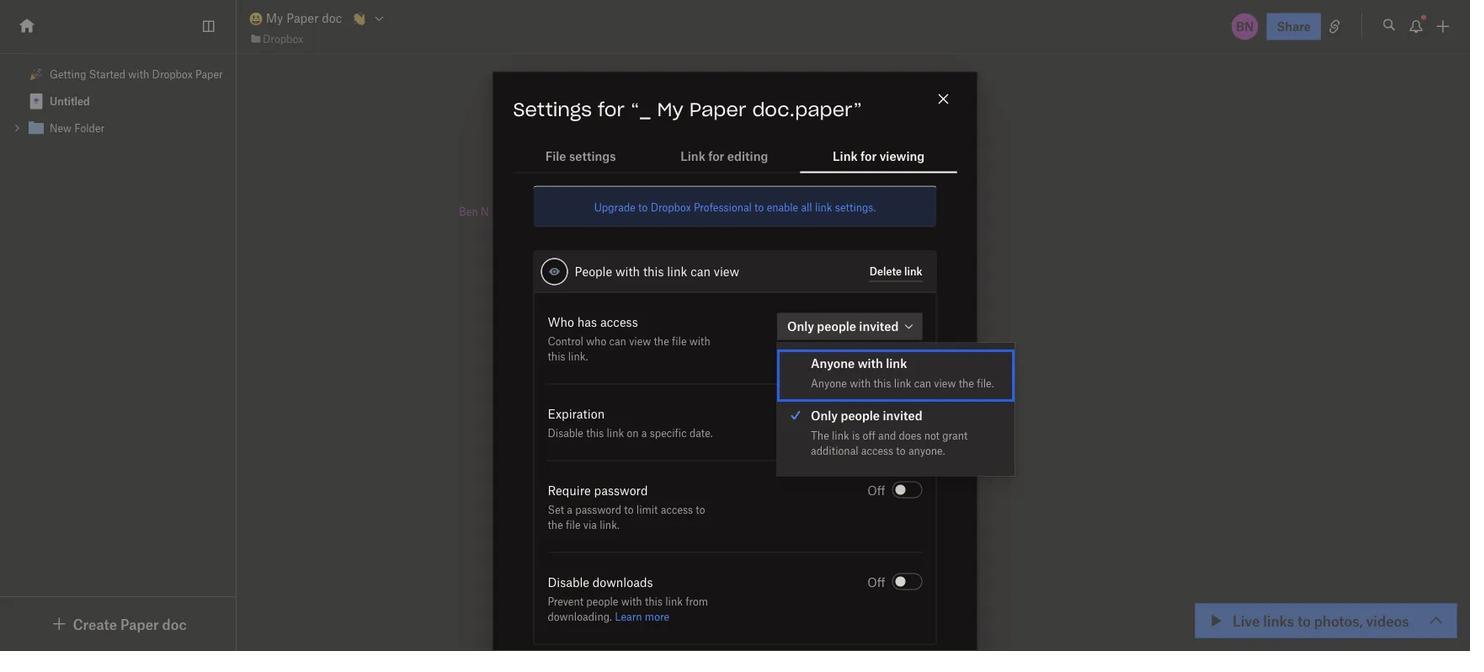 Task type: describe. For each thing, give the bounding box(es) containing it.
link inside 'expiration disable this link on a specific date.'
[[607, 426, 624, 439]]

live
[[1233, 612, 1260, 629]]

require
[[548, 483, 591, 497]]

delete
[[870, 265, 902, 277]]

link right all at right
[[815, 200, 833, 213]]

people inside dropdown button
[[817, 319, 857, 333]]

3
[[1298, 617, 1306, 631]]

to inside the link is off and does not grant additional access to anyone.
[[897, 444, 906, 457]]

type
[[540, 202, 570, 219]]

party popper image
[[29, 67, 43, 81]]

started
[[686, 202, 732, 219]]

not
[[925, 429, 940, 442]]

all
[[802, 200, 813, 213]]

videos
[[1367, 612, 1410, 629]]

additional
[[811, 444, 859, 457]]

and
[[879, 429, 897, 442]]

to inside popup button
[[1298, 612, 1312, 629]]

to right upgrade
[[639, 200, 648, 213]]

link down get
[[667, 264, 688, 279]]

get
[[662, 202, 682, 219]]

untitled
[[50, 95, 90, 107]]

professional
[[694, 200, 752, 213]]

link inside prevent people with this link from downloading.
[[666, 595, 683, 607]]

this right people
[[644, 264, 664, 279]]

bn button
[[1230, 11, 1261, 42]]

live links to photos, videos button
[[1196, 604, 1457, 638]]

a inside 'expiration disable this link on a specific date.'
[[642, 426, 647, 439]]

menu containing anyone with link
[[778, 343, 1015, 476]]

link for link for viewing
[[833, 149, 858, 163]]

set
[[548, 503, 564, 515]]

1 horizontal spatial can
[[691, 264, 711, 279]]

link down only people invited dropdown button
[[886, 355, 908, 370]]

control
[[548, 334, 584, 347]]

my paper doc inside my paper doc link
[[263, 11, 342, 25]]

invited inside dropdown button
[[860, 319, 899, 333]]

photos,
[[1315, 612, 1364, 629]]

settings for "_ my paper doc.paper"
[[513, 101, 862, 120]]

live links to photos, videos
[[1233, 612, 1410, 629]]

user-uploaded image: giphy.gif image
[[748, 231, 959, 486]]

upgrade to dropbox professional to enable all link settings.
[[594, 200, 876, 213]]

file
[[546, 149, 567, 163]]

the for require password
[[548, 518, 563, 531]]

dig image
[[49, 614, 69, 634]]

with right people
[[616, 264, 640, 279]]

with inside getting started with dropbox paper link
[[128, 68, 149, 80]]

limit
[[637, 503, 658, 515]]

to left limit
[[624, 503, 634, 515]]

link inside the link is off and does not grant additional access to anyone.
[[832, 429, 850, 442]]

upgrade to dropbox professional to enable all link settings. link
[[594, 200, 876, 213]]

invited inside menu
[[883, 408, 923, 422]]

a inside require password set a password to limit access to the file via link.
[[567, 503, 573, 515]]

2 anyone from the top
[[811, 377, 847, 390]]

for for "_
[[598, 101, 625, 120]]

the link is off and does not grant additional access to anyone.
[[811, 429, 968, 457]]

link for viewing tab
[[801, 139, 957, 172]]

file settings
[[546, 149, 616, 163]]

link for editing tab
[[649, 139, 801, 172]]

create paper doc button
[[49, 614, 187, 634]]

anyone.
[[909, 444, 946, 457]]

share button
[[1267, 13, 1322, 40]]

something
[[574, 202, 642, 219]]

only inside menu
[[811, 408, 838, 422]]

editing
[[728, 149, 769, 163]]

0 vertical spatial dropbox
[[263, 32, 303, 45]]

my paper doc link
[[249, 9, 342, 27]]

this inside anyone with link anyone with this link can view the file.
[[874, 377, 892, 390]]

on
[[627, 426, 639, 439]]

disable downloads
[[548, 574, 653, 589]]

view inside anyone with link anyone with this link can view the file.
[[935, 377, 956, 390]]

from
[[686, 595, 708, 607]]

off for password
[[868, 483, 886, 498]]

learn more link
[[615, 610, 670, 622]]

is
[[852, 429, 860, 442]]

link for editing
[[681, 149, 769, 163]]

for for editing
[[709, 149, 725, 163]]

downloading.
[[548, 610, 612, 622]]

create paper doc
[[73, 615, 187, 633]]

expiration
[[548, 406, 605, 421]]

only people invited button
[[777, 313, 923, 340]]

1 vertical spatial password
[[576, 503, 622, 515]]

grant
[[943, 429, 968, 442]]

enable
[[767, 200, 799, 213]]

only inside dropdown button
[[788, 319, 815, 333]]

2 disable from the top
[[548, 574, 590, 589]]

link for viewing
[[833, 149, 925, 163]]

settings
[[513, 101, 592, 120]]

viewing
[[880, 149, 925, 163]]

view inside who has access control who can view the file with this link.
[[629, 334, 651, 347]]

share
[[1278, 19, 1312, 34]]

file inside require password set a password to limit access to the file via link.
[[566, 518, 581, 531]]

template content image
[[26, 91, 46, 111]]

1 vertical spatial only people invited
[[811, 408, 923, 422]]

does
[[899, 429, 922, 442]]

doc.paper"
[[753, 101, 862, 120]]

delete link
[[870, 265, 923, 277]]

"_
[[631, 101, 652, 120]]



Task type: vqa. For each thing, say whether or not it's contained in the screenshot.
bottommost template content icon
no



Task type: locate. For each thing, give the bounding box(es) containing it.
only people invited
[[788, 319, 899, 333], [811, 408, 923, 422]]

upgrade
[[594, 200, 636, 213]]

1 vertical spatial can
[[609, 334, 627, 347]]

with inside prevent people with this link from downloading.
[[621, 595, 642, 607]]

file
[[672, 334, 687, 347], [566, 518, 581, 531]]

2 vertical spatial my
[[539, 131, 589, 174]]

1 vertical spatial my paper doc
[[530, 131, 762, 174]]

view down 'started'
[[714, 264, 740, 279]]

list item
[[0, 115, 236, 142]]

this down control at bottom
[[548, 349, 566, 362]]

for
[[598, 101, 625, 120], [709, 149, 725, 163], [861, 149, 877, 163]]

0 horizontal spatial link
[[681, 149, 706, 163]]

1 horizontal spatial my paper doc
[[530, 131, 762, 174]]

with down only people invited dropdown button
[[858, 355, 884, 370]]

/ contents list
[[0, 61, 236, 142]]

this down expiration
[[586, 426, 604, 439]]

settings.
[[835, 200, 876, 213]]

1 link from the left
[[681, 149, 706, 163]]

1 horizontal spatial the
[[654, 334, 669, 347]]

with right the started
[[128, 68, 149, 80]]

people for off
[[587, 595, 619, 607]]

with inside who has access control who can view the file with this link.
[[690, 334, 711, 347]]

people
[[575, 264, 613, 279]]

1 off from the top
[[868, 406, 886, 421]]

paper
[[287, 11, 319, 25], [195, 68, 223, 80], [690, 101, 747, 120], [598, 131, 693, 174], [121, 615, 159, 633]]

0 vertical spatial off
[[868, 406, 886, 421]]

my down the settings
[[539, 131, 589, 174]]

doc up 'upgrade to dropbox professional to enable all link settings.'
[[701, 131, 762, 174]]

link.
[[568, 349, 588, 362], [600, 518, 620, 531]]

dropbox
[[263, 32, 303, 45], [152, 68, 193, 80], [651, 200, 691, 213]]

link up does
[[894, 377, 912, 390]]

1 horizontal spatial for
[[709, 149, 725, 163]]

to right limit
[[696, 503, 706, 515]]

untitled link
[[0, 88, 236, 115]]

tab list containing file settings
[[513, 139, 957, 173]]

0 vertical spatial only people invited
[[788, 319, 899, 333]]

a
[[642, 426, 647, 439], [567, 503, 573, 515]]

0 vertical spatial link.
[[568, 349, 588, 362]]

file settings tab
[[513, 139, 649, 172]]

password
[[594, 483, 648, 497], [576, 503, 622, 515]]

link inside tab
[[833, 149, 858, 163]]

0 vertical spatial my
[[266, 11, 283, 25]]

0 horizontal spatial my paper doc
[[263, 11, 342, 25]]

disable inside 'expiration disable this link on a specific date.'
[[548, 426, 584, 439]]

with down people with this link can view
[[690, 334, 711, 347]]

invited
[[860, 319, 899, 333], [883, 408, 923, 422]]

more
[[645, 610, 670, 622]]

grinning face with big eyes image
[[249, 12, 263, 26]]

access up "who"
[[601, 314, 638, 329]]

link inside button
[[905, 265, 923, 277]]

file inside who has access control who can view the file with this link.
[[672, 334, 687, 347]]

0 horizontal spatial file
[[566, 518, 581, 531]]

link for link for editing
[[681, 149, 706, 163]]

heading
[[467, 131, 1167, 176]]

0 horizontal spatial my
[[266, 11, 283, 25]]

this up more
[[645, 595, 663, 607]]

doc right grinning face with big eyes "image"
[[322, 11, 342, 25]]

1 horizontal spatial file
[[672, 334, 687, 347]]

menu
[[778, 343, 1015, 476]]

via
[[584, 518, 597, 531]]

1 horizontal spatial my
[[539, 131, 589, 174]]

2 horizontal spatial access
[[862, 444, 894, 457]]

only people invited inside dropdown button
[[788, 319, 899, 333]]

can right "who"
[[609, 334, 627, 347]]

off
[[868, 406, 886, 421], [868, 483, 886, 498], [868, 575, 886, 590]]

0 vertical spatial my paper doc
[[263, 11, 342, 25]]

password up via
[[576, 503, 622, 515]]

can inside who has access control who can view the file with this link.
[[609, 334, 627, 347]]

the left file. on the right bottom of the page
[[959, 377, 975, 390]]

dropbox inside / contents list
[[152, 68, 193, 80]]

1 vertical spatial file
[[566, 518, 581, 531]]

1 disable from the top
[[548, 426, 584, 439]]

delete link button
[[870, 261, 923, 282]]

access inside require password set a password to limit access to the file via link.
[[661, 503, 693, 515]]

1 vertical spatial invited
[[883, 408, 923, 422]]

learn more
[[615, 610, 670, 622]]

off for disable
[[868, 406, 886, 421]]

require password set a password to limit access to the file via link.
[[548, 483, 706, 531]]

1 vertical spatial access
[[862, 444, 894, 457]]

access inside who has access control who can view the file with this link.
[[601, 314, 638, 329]]

1 vertical spatial my
[[657, 101, 684, 120]]

links
[[1264, 612, 1295, 629]]

link inside 'tab'
[[681, 149, 706, 163]]

for for viewing
[[861, 149, 877, 163]]

2 horizontal spatial my
[[657, 101, 684, 120]]

people up is
[[841, 408, 880, 422]]

invited up anyone with link anyone with this link can view the file. at right
[[860, 319, 899, 333]]

0 horizontal spatial a
[[567, 503, 573, 515]]

1 vertical spatial people
[[841, 408, 880, 422]]

can inside anyone with link anyone with this link can view the file.
[[915, 377, 932, 390]]

anyone with link anyone with this link can view the file.
[[811, 355, 995, 390]]

access right limit
[[661, 503, 693, 515]]

2 vertical spatial dropbox
[[651, 200, 691, 213]]

type something to get started
[[540, 202, 732, 219]]

doc inside create paper doc popup button
[[162, 615, 187, 633]]

with up is
[[850, 377, 871, 390]]

0 horizontal spatial can
[[609, 334, 627, 347]]

this inside prevent people with this link from downloading.
[[645, 595, 663, 607]]

the right "who"
[[654, 334, 669, 347]]

bn
[[1237, 19, 1254, 34]]

can up the not
[[915, 377, 932, 390]]

0 horizontal spatial the
[[548, 518, 563, 531]]

0 horizontal spatial access
[[601, 314, 638, 329]]

for left viewing
[[861, 149, 877, 163]]

2 vertical spatial view
[[935, 377, 956, 390]]

2 vertical spatial the
[[548, 518, 563, 531]]

link down the settings for "_ my paper doc.paper"
[[681, 149, 706, 163]]

link
[[815, 200, 833, 213], [667, 264, 688, 279], [905, 265, 923, 277], [886, 355, 908, 370], [894, 377, 912, 390], [607, 426, 624, 439], [832, 429, 850, 442], [666, 595, 683, 607]]

off
[[863, 429, 876, 442]]

the inside require password set a password to limit access to the file via link.
[[548, 518, 563, 531]]

tab list
[[513, 139, 957, 173]]

2 horizontal spatial can
[[915, 377, 932, 390]]

0 vertical spatial anyone
[[811, 355, 855, 370]]

people
[[817, 319, 857, 333], [841, 408, 880, 422], [587, 595, 619, 607]]

has
[[578, 314, 597, 329]]

disable
[[548, 426, 584, 439], [548, 574, 590, 589]]

file left via
[[566, 518, 581, 531]]

dropbox left the professional
[[651, 200, 691, 213]]

1 horizontal spatial link.
[[600, 518, 620, 531]]

0 vertical spatial the
[[654, 334, 669, 347]]

doc
[[322, 11, 342, 25], [701, 131, 762, 174], [162, 615, 187, 633]]

people with this link can view
[[575, 264, 740, 279]]

learn
[[615, 610, 642, 622]]

getting
[[50, 68, 86, 80]]

for inside tab
[[861, 149, 877, 163]]

only people invited down delete
[[788, 319, 899, 333]]

0 vertical spatial a
[[642, 426, 647, 439]]

prevent people with this link from downloading.
[[548, 595, 708, 622]]

minutes
[[1309, 617, 1355, 631]]

to
[[639, 200, 648, 213], [755, 200, 764, 213], [645, 202, 658, 219], [897, 444, 906, 457], [624, 503, 634, 515], [696, 503, 706, 515], [1298, 612, 1312, 629]]

2 vertical spatial off
[[868, 575, 886, 590]]

who
[[586, 334, 607, 347]]

the down set
[[548, 518, 563, 531]]

1 horizontal spatial view
[[714, 264, 740, 279]]

heading containing my paper doc
[[467, 131, 1167, 176]]

1 vertical spatial view
[[629, 334, 651, 347]]

1 horizontal spatial a
[[642, 426, 647, 439]]

1 vertical spatial anyone
[[811, 377, 847, 390]]

expiration disable this link on a specific date.
[[548, 406, 713, 439]]

link up more
[[666, 595, 683, 607]]

can down 'started'
[[691, 264, 711, 279]]

who
[[548, 314, 574, 329]]

1 vertical spatial doc
[[701, 131, 762, 174]]

link up settings.
[[833, 149, 858, 163]]

for inside 'tab'
[[709, 149, 725, 163]]

my paper doc down "_
[[530, 131, 762, 174]]

0 vertical spatial view
[[714, 264, 740, 279]]

link left on
[[607, 426, 624, 439]]

with up 'learn'
[[621, 595, 642, 607]]

link right delete
[[905, 265, 923, 277]]

1 horizontal spatial doc
[[322, 11, 342, 25]]

dropbox link
[[249, 30, 303, 47]]

view left file. on the right bottom of the page
[[935, 377, 956, 390]]

0 vertical spatial password
[[594, 483, 648, 497]]

link. inside who has access control who can view the file with this link.
[[568, 349, 588, 362]]

link. down control at bottom
[[568, 349, 588, 362]]

anyone up the
[[811, 377, 847, 390]]

doc inside my paper doc link
[[322, 11, 342, 25]]

0 horizontal spatial for
[[598, 101, 625, 120]]

create
[[73, 615, 117, 633]]

1 vertical spatial link.
[[600, 518, 620, 531]]

my paper doc
[[263, 11, 342, 25], [530, 131, 762, 174]]

dropbox up untitled link
[[152, 68, 193, 80]]

password up limit
[[594, 483, 648, 497]]

a right on
[[642, 426, 647, 439]]

the inside who has access control who can view the file with this link.
[[654, 334, 669, 347]]

file.
[[977, 377, 995, 390]]

ago
[[1358, 617, 1378, 631]]

to left enable
[[755, 200, 764, 213]]

this up and
[[874, 377, 892, 390]]

0 vertical spatial disable
[[548, 426, 584, 439]]

this inside who has access control who can view the file with this link.
[[548, 349, 566, 362]]

1 horizontal spatial dropbox
[[263, 32, 303, 45]]

people up anyone with link anyone with this link can view the file. at right
[[817, 319, 857, 333]]

getting started with dropbox paper link
[[0, 61, 236, 88]]

updated 3 minutes ago
[[1247, 617, 1378, 631]]

prevent
[[548, 595, 584, 607]]

specific
[[650, 426, 687, 439]]

1 vertical spatial disable
[[548, 574, 590, 589]]

the inside anyone with link anyone with this link can view the file.
[[959, 377, 975, 390]]

2 horizontal spatial doc
[[701, 131, 762, 174]]

paper inside / contents list
[[195, 68, 223, 80]]

the for anyone with link
[[959, 377, 975, 390]]

getting started with dropbox paper
[[50, 68, 223, 80]]

disable up 'prevent'
[[548, 574, 590, 589]]

access down off
[[862, 444, 894, 457]]

0 vertical spatial only
[[788, 319, 815, 333]]

anyone down only people invited dropdown button
[[811, 355, 855, 370]]

doc right create
[[162, 615, 187, 633]]

2 horizontal spatial view
[[935, 377, 956, 390]]

link. inside require password set a password to limit access to the file via link.
[[600, 518, 620, 531]]

anyone
[[811, 355, 855, 370], [811, 377, 847, 390]]

0 vertical spatial can
[[691, 264, 711, 279]]

started
[[89, 68, 126, 80]]

only people invited up off
[[811, 408, 923, 422]]

to left get
[[645, 202, 658, 219]]

0 horizontal spatial dropbox
[[152, 68, 193, 80]]

1 vertical spatial dropbox
[[152, 68, 193, 80]]

downloads
[[593, 574, 653, 589]]

1 vertical spatial off
[[868, 483, 886, 498]]

1 horizontal spatial access
[[661, 503, 693, 515]]

this inside 'expiration disable this link on a specific date.'
[[586, 426, 604, 439]]

link left is
[[832, 429, 850, 442]]

updated
[[1247, 617, 1295, 631]]

who has access control who can view the file with this link.
[[548, 314, 711, 362]]

0 vertical spatial invited
[[860, 319, 899, 333]]

my right grinning face with big eyes "image"
[[266, 11, 283, 25]]

for left "_
[[598, 101, 625, 120]]

disable down expiration
[[548, 426, 584, 439]]

my
[[266, 11, 283, 25], [657, 101, 684, 120], [539, 131, 589, 174]]

😃
[[467, 133, 501, 176]]

2 horizontal spatial for
[[861, 149, 877, 163]]

people inside prevent people with this link from downloading.
[[587, 595, 619, 607]]

1 vertical spatial the
[[959, 377, 975, 390]]

dropbox down my paper doc link
[[263, 32, 303, 45]]

access inside the link is off and does not grant additional access to anyone.
[[862, 444, 894, 457]]

can
[[691, 264, 711, 279], [609, 334, 627, 347], [915, 377, 932, 390]]

1 anyone from the top
[[811, 355, 855, 370]]

my paper doc up dropbox link
[[263, 11, 342, 25]]

for left editing
[[709, 149, 725, 163]]

view right "who"
[[629, 334, 651, 347]]

settings
[[569, 149, 616, 163]]

2 off from the top
[[868, 483, 886, 498]]

2 horizontal spatial the
[[959, 377, 975, 390]]

3 off from the top
[[868, 575, 886, 590]]

2 vertical spatial doc
[[162, 615, 187, 633]]

0 vertical spatial people
[[817, 319, 857, 333]]

file down people with this link can view
[[672, 334, 687, 347]]

the
[[811, 429, 830, 442]]

link
[[681, 149, 706, 163], [833, 149, 858, 163]]

the
[[654, 334, 669, 347], [959, 377, 975, 390], [548, 518, 563, 531]]

0 horizontal spatial link.
[[568, 349, 588, 362]]

people for the link is off and does not grant additional access to anyone.
[[841, 408, 880, 422]]

2 link from the left
[[833, 149, 858, 163]]

paper inside popup button
[[121, 615, 159, 633]]

0 vertical spatial doc
[[322, 11, 342, 25]]

2 vertical spatial access
[[661, 503, 693, 515]]

1 vertical spatial a
[[567, 503, 573, 515]]

0 horizontal spatial doc
[[162, 615, 187, 633]]

invited up does
[[883, 408, 923, 422]]

2 vertical spatial people
[[587, 595, 619, 607]]

0 vertical spatial file
[[672, 334, 687, 347]]

access
[[601, 314, 638, 329], [862, 444, 894, 457], [661, 503, 693, 515]]

this
[[644, 264, 664, 279], [548, 349, 566, 362], [874, 377, 892, 390], [586, 426, 604, 439], [645, 595, 663, 607]]

1 vertical spatial only
[[811, 408, 838, 422]]

2 vertical spatial can
[[915, 377, 932, 390]]

0 horizontal spatial view
[[629, 334, 651, 347]]

a right set
[[567, 503, 573, 515]]

people down disable downloads
[[587, 595, 619, 607]]

2 horizontal spatial dropbox
[[651, 200, 691, 213]]

0 vertical spatial access
[[601, 314, 638, 329]]

to right links
[[1298, 612, 1312, 629]]

to down does
[[897, 444, 906, 457]]

link. right via
[[600, 518, 620, 531]]

date.
[[690, 426, 713, 439]]

my right "_
[[657, 101, 684, 120]]

1 horizontal spatial link
[[833, 149, 858, 163]]



